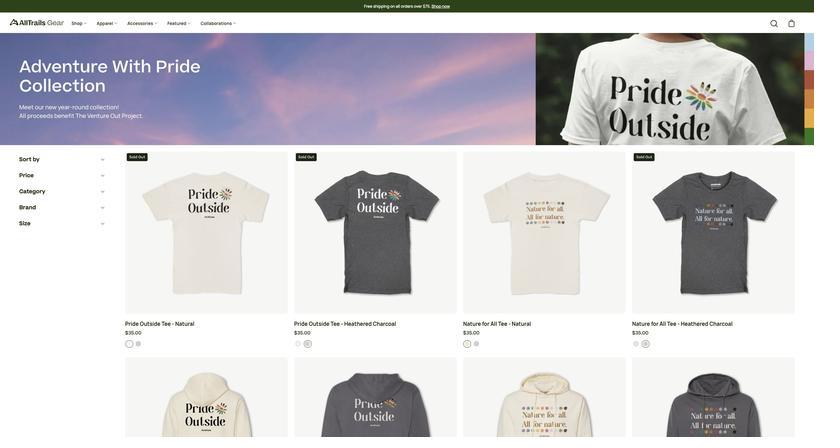 Task type: locate. For each thing, give the bounding box(es) containing it.
0 horizontal spatial pride
[[125, 321, 139, 328]]

shop right "$75."
[[432, 3, 441, 9]]

heathered
[[344, 321, 372, 328], [681, 321, 709, 328]]

natural - sold out image left heathered charcoal - sold out image
[[126, 342, 132, 347]]

pride
[[156, 55, 201, 79], [125, 321, 139, 328], [294, 321, 308, 328]]

charcoal
[[373, 321, 396, 328], [710, 321, 733, 328]]

with
[[112, 55, 152, 79]]

- inside pride outside tee - heathered charcoal $35.00
[[341, 321, 343, 328]]

sort by button
[[19, 152, 106, 168]]

$35.00 link down pride outside tee - heathered charcoal link in the bottom of the page
[[294, 330, 457, 338]]

1 horizontal spatial pride
[[156, 55, 201, 79]]

pride for pride outside tee - natural
[[125, 321, 139, 328]]

$35.00 link down nature for all tee - natural link
[[463, 330, 626, 338]]

Heathered Charcoal - Sold Out radio
[[135, 341, 142, 348], [473, 341, 481, 348], [642, 341, 650, 348]]

price button
[[19, 168, 106, 184]]

1 toggle plus image from the left
[[114, 21, 118, 25]]

1 horizontal spatial natural
[[512, 321, 531, 328]]

$35.00 link for nature for all tee - natural
[[463, 330, 626, 338]]

toggle plus image inside featured link
[[187, 21, 191, 25]]

3 $35.00 link from the left
[[463, 330, 626, 338]]

natural - sold out image for pride outside tee - heathered charcoal
[[296, 342, 301, 347]]

1 option group from the left
[[125, 341, 288, 348]]

1 natural image from the left
[[465, 342, 470, 347]]

charcoal inside pride outside tee - heathered charcoal $35.00
[[373, 321, 396, 328]]

1 for from the left
[[482, 321, 490, 328]]

shop left apparel
[[72, 21, 83, 26]]

now
[[442, 3, 450, 9]]

outside
[[140, 321, 161, 328], [309, 321, 330, 328]]

- inside pride outside tee - natural $35.00
[[172, 321, 174, 328]]

1 heathered charcoal - sold out radio from the left
[[135, 341, 142, 348]]

meet our new year-round collection! all proceeds benefit the venture out project.
[[19, 103, 144, 120]]

nature inside the nature for all tee - heathered charcoal $35.00
[[632, 321, 650, 328]]

natural image
[[465, 342, 470, 347], [634, 342, 639, 347]]

2 natural radio from the left
[[633, 341, 640, 348]]

natural - sold out image left heathered charcoal - sold out option
[[296, 342, 301, 347]]

1 nature from the left
[[463, 321, 481, 328]]

1 $35.00 from the left
[[125, 330, 142, 337]]

0 horizontal spatial heathered
[[344, 321, 372, 328]]

1 $35.00 link from the left
[[125, 330, 288, 338]]

outside inside pride outside tee - heathered charcoal $35.00
[[309, 321, 330, 328]]

shipping
[[373, 3, 390, 9]]

2 toggle plus image from the left
[[154, 21, 158, 25]]

1 - from the left
[[172, 321, 174, 328]]

option group down pride outside tee - heathered charcoal link in the bottom of the page
[[294, 341, 457, 348]]

$35.00 link
[[125, 330, 288, 338], [294, 330, 457, 338], [463, 330, 626, 338], [632, 330, 795, 338]]

shop
[[432, 3, 441, 9], [72, 21, 83, 26]]

outside up heathered charcoal - sold out option
[[309, 321, 330, 328]]

1 horizontal spatial charcoal
[[710, 321, 733, 328]]

size button
[[19, 216, 106, 232]]

orders
[[401, 3, 413, 9]]

0 horizontal spatial natural radio
[[464, 341, 471, 348]]

toggle plus image inside apparel link
[[114, 21, 118, 25]]

tee inside pride outside tee - natural $35.00
[[162, 321, 171, 328]]

Natural radio
[[464, 341, 471, 348], [633, 341, 640, 348]]

0 horizontal spatial heathered charcoal - sold out image
[[305, 342, 310, 347]]

collaborations link
[[196, 16, 241, 32]]

natural - sold out image
[[126, 342, 132, 347], [296, 342, 301, 347]]

$35.00 link for nature for all tee - heathered charcoal
[[632, 330, 795, 338]]

for
[[482, 321, 490, 328], [651, 321, 659, 328]]

3 heathered charcoal - sold out radio from the left
[[642, 341, 650, 348]]

- inside the nature for all tee - heathered charcoal $35.00
[[678, 321, 680, 328]]

on
[[390, 3, 395, 9]]

all inside the nature for all tee - heathered charcoal $35.00
[[660, 321, 666, 328]]

$35.00 link down pride outside tee - natural 'link'
[[125, 330, 288, 338]]

0 vertical spatial shop
[[432, 3, 441, 9]]

$35.00 inside the nature for all tee - heathered charcoal $35.00
[[632, 330, 649, 337]]

0 horizontal spatial for
[[482, 321, 490, 328]]

$35.00 inside pride outside tee - natural $35.00
[[125, 330, 142, 337]]

4 $35.00 from the left
[[632, 330, 649, 337]]

2 natural image from the left
[[634, 342, 639, 347]]

4 tee from the left
[[667, 321, 677, 328]]

nature inside nature for all tee - natural $35.00
[[463, 321, 481, 328]]

4 - from the left
[[678, 321, 680, 328]]

accessories
[[127, 21, 154, 26]]

2 option group from the left
[[294, 341, 457, 348]]

shop now link
[[432, 3, 450, 9]]

1 tee from the left
[[162, 321, 171, 328]]

featured link
[[163, 16, 196, 32]]

0 horizontal spatial charcoal
[[373, 321, 396, 328]]

0 horizontal spatial heathered charcoal - sold out radio
[[135, 341, 142, 348]]

1 horizontal spatial nature
[[632, 321, 650, 328]]

3 toggle plus image from the left
[[187, 21, 191, 25]]

outside for pride outside tee - heathered charcoal
[[309, 321, 330, 328]]

2 for from the left
[[651, 321, 659, 328]]

pride for pride outside tee - heathered charcoal
[[294, 321, 308, 328]]

4 option group from the left
[[633, 341, 795, 348]]

1 horizontal spatial heathered charcoal - sold out image
[[474, 342, 479, 347]]

1 heathered charcoal - sold out image from the left
[[305, 342, 310, 347]]

1 vertical spatial shop
[[72, 21, 83, 26]]

$75.
[[423, 3, 431, 9]]

proceeds
[[27, 112, 53, 120]]

$35.00 inside pride outside tee - heathered charcoal $35.00
[[294, 330, 311, 337]]

2 heathered charcoal - sold out radio from the left
[[473, 341, 481, 348]]

option group down nature for all tee - natural link
[[464, 341, 626, 348]]

nature for nature for all tee - natural
[[463, 321, 481, 328]]

for inside the nature for all tee - heathered charcoal $35.00
[[651, 321, 659, 328]]

$35.00 link down nature for all tee - heathered charcoal link
[[632, 330, 795, 338]]

natural inside nature for all tee - natural $35.00
[[512, 321, 531, 328]]

2 horizontal spatial pride
[[294, 321, 308, 328]]

3 $35.00 from the left
[[463, 330, 480, 337]]

0 horizontal spatial natural
[[175, 321, 194, 328]]

heathered charcoal - sold out image inside option
[[305, 342, 310, 347]]

tee inside pride outside tee - heathered charcoal $35.00
[[331, 321, 340, 328]]

3 heathered charcoal - sold out image from the left
[[643, 342, 648, 347]]

2 horizontal spatial heathered charcoal - sold out radio
[[642, 341, 650, 348]]

1 horizontal spatial outside
[[309, 321, 330, 328]]

2 nature from the left
[[632, 321, 650, 328]]

category
[[19, 188, 45, 196]]

0 horizontal spatial natural image
[[465, 342, 470, 347]]

0 horizontal spatial outside
[[140, 321, 161, 328]]

natural
[[175, 321, 194, 328], [512, 321, 531, 328]]

toggle plus image inside accessories link
[[154, 21, 158, 25]]

price
[[19, 172, 34, 180]]

natural inside pride outside tee - natural $35.00
[[175, 321, 194, 328]]

2 horizontal spatial heathered charcoal - sold out image
[[643, 342, 648, 347]]

pride inside pride outside tee - heathered charcoal $35.00
[[294, 321, 308, 328]]

3 tee from the left
[[498, 321, 508, 328]]

size
[[19, 220, 31, 228]]

1 natural - sold out image from the left
[[126, 342, 132, 347]]

1 horizontal spatial heathered
[[681, 321, 709, 328]]

nature for nature for all tee - heathered charcoal
[[632, 321, 650, 328]]

2 $35.00 from the left
[[294, 330, 311, 337]]

1 horizontal spatial natural image
[[634, 342, 639, 347]]

1 horizontal spatial natural radio
[[633, 341, 640, 348]]

1 charcoal from the left
[[373, 321, 396, 328]]

the
[[76, 112, 86, 120]]

2 natural - sold out image from the left
[[296, 342, 301, 347]]

pride inside "adventure with pride collection"
[[156, 55, 201, 79]]

1 horizontal spatial all
[[491, 321, 497, 328]]

out
[[110, 112, 121, 120]]

outside inside pride outside tee - natural $35.00
[[140, 321, 161, 328]]

2 - from the left
[[341, 321, 343, 328]]

2 heathered from the left
[[681, 321, 709, 328]]

option group down nature for all tee - heathered charcoal link
[[633, 341, 795, 348]]

toggle plus image
[[114, 21, 118, 25], [154, 21, 158, 25], [187, 21, 191, 25], [233, 21, 237, 25]]

toggle plus image for collaborations
[[233, 21, 237, 25]]

2 outside from the left
[[309, 321, 330, 328]]

all inside nature for all tee - natural $35.00
[[491, 321, 497, 328]]

by
[[33, 156, 40, 164]]

pride outside tee - natural link
[[125, 321, 288, 329]]

tee
[[162, 321, 171, 328], [331, 321, 340, 328], [498, 321, 508, 328], [667, 321, 677, 328]]

2 tee from the left
[[331, 321, 340, 328]]

natural image for nature for all tee - heathered charcoal
[[634, 342, 639, 347]]

heathered charcoal - sold out image
[[305, 342, 310, 347], [474, 342, 479, 347], [643, 342, 648, 347]]

1 horizontal spatial for
[[651, 321, 659, 328]]

heathered charcoal - sold out image
[[136, 342, 141, 347]]

4 $35.00 link from the left
[[632, 330, 795, 338]]

2 horizontal spatial all
[[660, 321, 666, 328]]

-
[[172, 321, 174, 328], [341, 321, 343, 328], [509, 321, 511, 328], [678, 321, 680, 328]]

option group for nature for all tee - natural
[[464, 341, 626, 348]]

toggle plus image inside collaborations link
[[233, 21, 237, 25]]

natural - sold out image inside radio
[[296, 342, 301, 347]]

Natural - Sold Out radio
[[125, 341, 133, 348]]

2 heathered charcoal - sold out image from the left
[[474, 342, 479, 347]]

outside up heathered charcoal - sold out image
[[140, 321, 161, 328]]

1 outside from the left
[[140, 321, 161, 328]]

option group for pride outside tee - heathered charcoal
[[294, 341, 457, 348]]

nature for all tee - natural $35.00
[[463, 321, 531, 337]]

option group down pride outside tee - natural 'link'
[[125, 341, 288, 348]]

nature
[[463, 321, 481, 328], [632, 321, 650, 328]]

2 $35.00 link from the left
[[294, 330, 457, 338]]

1 natural from the left
[[175, 321, 194, 328]]

option group for pride outside tee - natural
[[125, 341, 288, 348]]

$35.00 link for pride outside tee - natural
[[125, 330, 288, 338]]

$35.00
[[125, 330, 142, 337], [294, 330, 311, 337], [463, 330, 480, 337], [632, 330, 649, 337]]

1 heathered from the left
[[344, 321, 372, 328]]

1 horizontal spatial heathered charcoal - sold out radio
[[473, 341, 481, 348]]

2 natural from the left
[[512, 321, 531, 328]]

all
[[19, 112, 26, 120], [491, 321, 497, 328], [660, 321, 666, 328]]

brand button
[[19, 200, 106, 216]]

2 charcoal from the left
[[710, 321, 733, 328]]

0 horizontal spatial natural - sold out image
[[126, 342, 132, 347]]

0 horizontal spatial nature
[[463, 321, 481, 328]]

1 natural radio from the left
[[464, 341, 471, 348]]

1 horizontal spatial natural - sold out image
[[296, 342, 301, 347]]

option group
[[125, 341, 288, 348], [294, 341, 457, 348], [464, 341, 626, 348], [633, 341, 795, 348]]

3 option group from the left
[[464, 341, 626, 348]]

shop link
[[67, 16, 92, 32]]

featured
[[168, 21, 187, 26]]

toggle plus image for apparel
[[114, 21, 118, 25]]

for inside nature for all tee - natural $35.00
[[482, 321, 490, 328]]

pride inside pride outside tee - natural $35.00
[[125, 321, 139, 328]]

collaborations
[[201, 21, 233, 26]]

3 - from the left
[[509, 321, 511, 328]]

$35.00 link for pride outside tee - heathered charcoal
[[294, 330, 457, 338]]

natural - sold out image inside option
[[126, 342, 132, 347]]

4 toggle plus image from the left
[[233, 21, 237, 25]]

pride outside tee - heathered charcoal $35.00
[[294, 321, 396, 337]]

0 horizontal spatial all
[[19, 112, 26, 120]]



Task type: vqa. For each thing, say whether or not it's contained in the screenshot.
rightmost Nature
yes



Task type: describe. For each thing, give the bounding box(es) containing it.
pride outside tee - heathered charcoal link
[[294, 321, 457, 329]]

$35.00 inside nature for all tee - natural $35.00
[[463, 330, 480, 337]]

apparel
[[97, 21, 114, 26]]

accessories link
[[123, 16, 163, 32]]

option group for nature for all tee - heathered charcoal
[[633, 341, 795, 348]]

toggle plus image
[[83, 21, 87, 25]]

1 horizontal spatial shop
[[432, 3, 441, 9]]

collection
[[19, 75, 106, 99]]

project.
[[122, 112, 144, 120]]

natural radio for nature for all tee - heathered charcoal
[[633, 341, 640, 348]]

category button
[[19, 184, 106, 200]]

over
[[414, 3, 422, 9]]

free shipping on all orders over $75. shop now
[[364, 3, 450, 9]]

heathered charcoal - sold out radio for nature for all tee - heathered charcoal
[[642, 341, 650, 348]]

free
[[364, 3, 372, 9]]

nature for all tee - heathered charcoal $35.00
[[632, 321, 733, 337]]

new
[[45, 103, 57, 111]]

apparel link
[[92, 16, 123, 32]]

year-
[[58, 103, 72, 111]]

heathered charcoal - sold out image for nature for all tee - natural
[[474, 342, 479, 347]]

tee inside nature for all tee - natural $35.00
[[498, 321, 508, 328]]

tee inside the nature for all tee - heathered charcoal $35.00
[[667, 321, 677, 328]]

toggle plus image for accessories
[[154, 21, 158, 25]]

adventure
[[19, 55, 108, 79]]

sort
[[19, 156, 31, 164]]

Natural - Sold Out radio
[[294, 341, 302, 348]]

brand
[[19, 204, 36, 212]]

nature for all tee - heathered charcoal link
[[632, 321, 795, 329]]

- inside nature for all tee - natural $35.00
[[509, 321, 511, 328]]

all for nature for all tee - heathered charcoal
[[660, 321, 666, 328]]

collection!
[[90, 103, 119, 111]]

for for nature for all tee - natural
[[482, 321, 490, 328]]

heathered inside pride outside tee - heathered charcoal $35.00
[[344, 321, 372, 328]]

sort by
[[19, 156, 40, 164]]

meet
[[19, 103, 34, 111]]

heathered charcoal - sold out radio for nature for all tee - natural
[[473, 341, 481, 348]]

venture
[[87, 112, 109, 120]]

outside for pride outside tee - natural
[[140, 321, 161, 328]]

all for nature for all tee - natural
[[491, 321, 497, 328]]

heathered charcoal - sold out image for nature for all tee - heathered charcoal
[[643, 342, 648, 347]]

charcoal inside the nature for all tee - heathered charcoal $35.00
[[710, 321, 733, 328]]

all inside meet our new year-round collection! all proceeds benefit the venture out project.
[[19, 112, 26, 120]]

natural - sold out image for pride outside tee - natural
[[126, 342, 132, 347]]

benefit
[[54, 112, 74, 120]]

heathered inside the nature for all tee - heathered charcoal $35.00
[[681, 321, 709, 328]]

adventure with pride collection
[[19, 55, 201, 99]]

Heathered Charcoal - Sold Out radio
[[304, 341, 312, 348]]

round
[[72, 103, 89, 111]]

toggle plus image for featured
[[187, 21, 191, 25]]

nature for all tee - natural link
[[463, 321, 626, 329]]

natural radio for nature for all tee - natural
[[464, 341, 471, 348]]

heathered charcoal - sold out radio for pride outside tee - natural
[[135, 341, 142, 348]]

for for nature for all tee - heathered charcoal
[[651, 321, 659, 328]]

natural image for nature for all tee - natural
[[465, 342, 470, 347]]

all
[[396, 3, 400, 9]]

pride outside tee - natural $35.00
[[125, 321, 194, 337]]

0 horizontal spatial shop
[[72, 21, 83, 26]]

heathered charcoal - sold out image for pride outside tee - heathered charcoal
[[305, 342, 310, 347]]

our
[[35, 103, 44, 111]]



